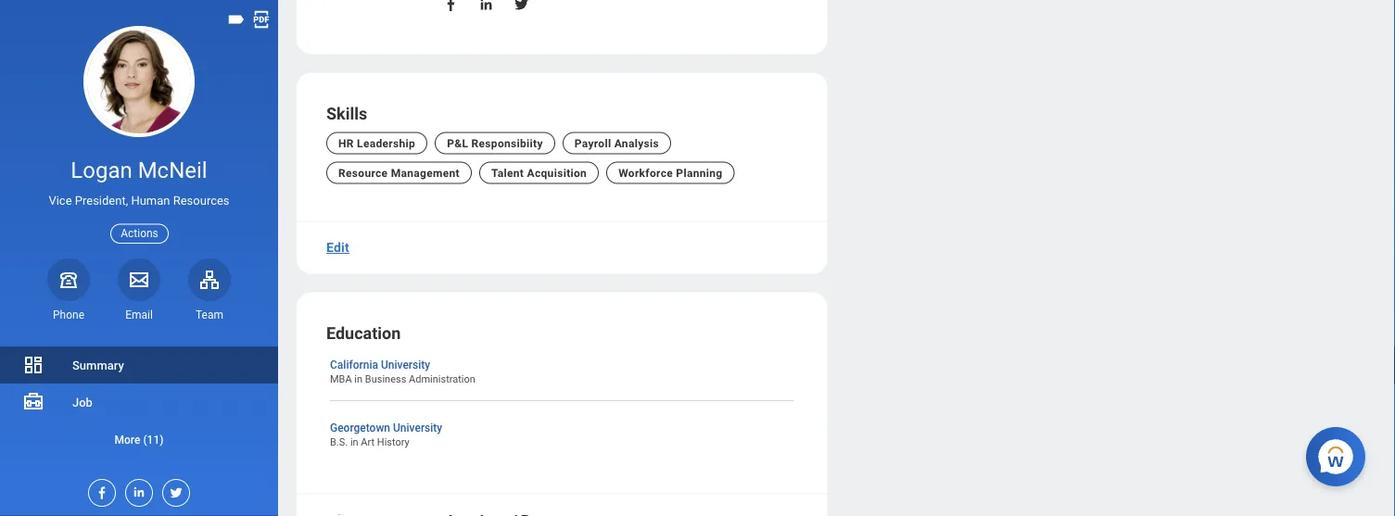 Task type: describe. For each thing, give the bounding box(es) containing it.
talent acquisition
[[491, 167, 587, 180]]

more (11) button
[[0, 429, 278, 451]]

edit button
[[319, 230, 357, 267]]

georgetown university
[[330, 422, 442, 435]]

education
[[326, 324, 401, 343]]

workforce
[[619, 167, 673, 180]]

actions
[[121, 227, 158, 240]]

more (11)
[[115, 433, 164, 446]]

art
[[361, 437, 375, 449]]

navigation pane region
[[0, 0, 278, 516]]

responsibiity
[[471, 137, 543, 150]]

president,
[[75, 194, 128, 208]]

job link
[[0, 384, 278, 421]]

management
[[391, 167, 460, 180]]

skills
[[326, 104, 367, 124]]

hr leadership
[[338, 137, 415, 150]]

history
[[377, 437, 410, 449]]

resource management
[[338, 167, 460, 180]]

georgetown
[[330, 422, 390, 435]]

mba in business administration
[[330, 374, 475, 385]]

california university
[[330, 359, 430, 372]]

talent
[[491, 167, 524, 180]]

more
[[115, 433, 140, 446]]

summary image
[[22, 354, 45, 376]]

p&l responsibiity button
[[435, 132, 555, 155]]

administration
[[409, 374, 475, 385]]

in for california
[[354, 374, 363, 385]]

business
[[365, 374, 406, 385]]

resource
[[338, 167, 388, 180]]

mba
[[330, 374, 352, 385]]

b.s. in art history
[[330, 437, 410, 449]]

leadership
[[357, 137, 415, 150]]

linkedin image
[[478, 0, 494, 13]]

email logan mcneil element
[[118, 308, 160, 323]]

job
[[72, 395, 93, 409]]

human
[[131, 194, 170, 208]]

phone image
[[56, 269, 82, 291]]

summary
[[72, 358, 124, 372]]

vice president, human resources
[[49, 194, 230, 208]]



Task type: vqa. For each thing, say whether or not it's contained in the screenshot.
LAST
no



Task type: locate. For each thing, give the bounding box(es) containing it.
logan mcneil
[[71, 157, 207, 184]]

email button
[[118, 258, 160, 323]]

hr
[[338, 137, 354, 150]]

actions button
[[111, 224, 169, 244]]

facebook image
[[89, 480, 109, 501]]

tag image
[[226, 9, 247, 30]]

payroll analysis button
[[563, 132, 671, 155]]

resources
[[173, 194, 230, 208]]

phone logan mcneil element
[[47, 308, 90, 323]]

team
[[196, 309, 223, 322]]

university for california university
[[381, 359, 430, 372]]

view printable version (pdf) image
[[251, 9, 272, 30]]

0 vertical spatial in
[[354, 374, 363, 385]]

vice
[[49, 194, 72, 208]]

resource management button
[[326, 162, 472, 184]]

in for georgetown
[[350, 437, 358, 449]]

phone button
[[47, 258, 90, 323]]

mail image
[[128, 269, 150, 291]]

in
[[354, 374, 363, 385], [350, 437, 358, 449]]

1 vertical spatial university
[[393, 422, 442, 435]]

university for georgetown university
[[393, 422, 442, 435]]

workforce planning
[[619, 167, 723, 180]]

twitter image
[[163, 480, 184, 501]]

acquisition
[[527, 167, 587, 180]]

1 vertical spatial in
[[350, 437, 358, 449]]

list containing summary
[[0, 347, 278, 458]]

planning
[[676, 167, 723, 180]]

logan
[[71, 157, 132, 184]]

university up mba in business administration
[[381, 359, 430, 372]]

0 vertical spatial university
[[381, 359, 430, 372]]

facebook image
[[443, 0, 459, 13]]

california university link
[[330, 355, 430, 372]]

p&l
[[447, 137, 468, 150]]

in left art
[[350, 437, 358, 449]]

california
[[330, 359, 378, 372]]

(11)
[[143, 433, 164, 446]]

hr leadership button
[[326, 132, 428, 155]]

georgetown university link
[[330, 418, 442, 435]]

university up history
[[393, 422, 442, 435]]

phone
[[53, 309, 84, 322]]

mcneil
[[138, 157, 207, 184]]

talent acquisition button
[[479, 162, 599, 184]]

job image
[[22, 391, 45, 414]]

analysis
[[614, 137, 659, 150]]

linkedin image
[[126, 480, 146, 500]]

view team image
[[198, 269, 221, 291]]

team logan mcneil element
[[188, 308, 231, 323]]

b.s.
[[330, 437, 348, 449]]

summary link
[[0, 347, 278, 384]]

in down california
[[354, 374, 363, 385]]

payroll analysis
[[575, 137, 659, 150]]

team link
[[188, 258, 231, 323]]

university
[[381, 359, 430, 372], [393, 422, 442, 435]]

p&l responsibiity
[[447, 137, 543, 150]]

more (11) button
[[0, 421, 278, 458]]

workforce planning button
[[606, 162, 735, 184]]

twitter image
[[513, 0, 530, 13]]

list
[[0, 347, 278, 458]]

payroll
[[575, 137, 611, 150]]

email
[[125, 309, 153, 322]]

edit
[[326, 241, 350, 256]]



